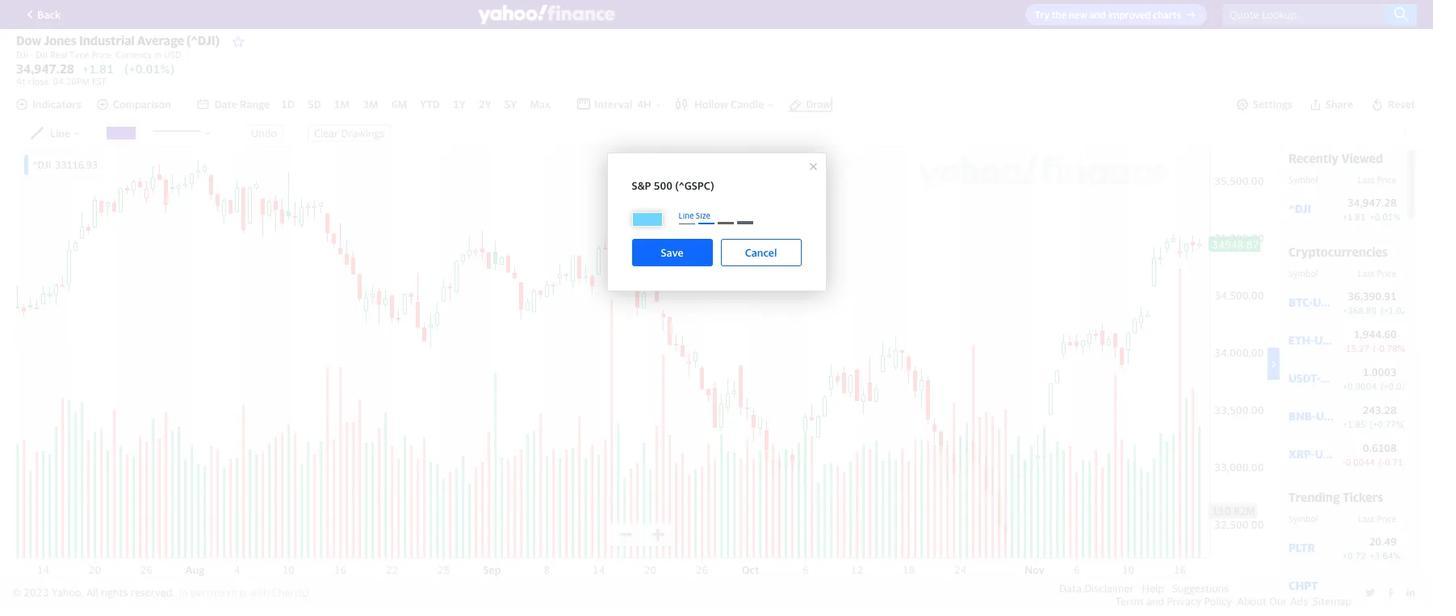 Task type: describe. For each thing, give the bounding box(es) containing it.
save
[[661, 246, 684, 259]]

max button
[[528, 96, 552, 112]]

privacy policy link
[[1167, 595, 1233, 608]]

1y
[[453, 98, 466, 111]]

2 horizontal spatial -
[[1379, 588, 1382, 599]]

real
[[50, 49, 67, 60]]

comparison button
[[96, 98, 171, 111]]

follow on facebook image
[[1386, 588, 1396, 599]]

in
[[154, 49, 162, 60]]

btc-usd link
[[1289, 296, 1335, 309]]

usd for usdt-
[[1321, 372, 1343, 385]]

symbol for trending tickers
[[1289, 513, 1318, 524]]

eth-usd link
[[1289, 334, 1337, 347]]

back
[[37, 8, 61, 21]]

data disclaimer help suggestions terms and privacy policy about our ads sitemap
[[1060, 582, 1352, 608]]

terms link
[[1116, 595, 1145, 608]]

back button
[[16, 5, 67, 24]]

s&p 500 (^gspc)
[[632, 179, 714, 192]]

+3.64%
[[1370, 551, 1401, 561]]

hollow
[[695, 98, 728, 111]]

and inside button
[[1090, 9, 1106, 21]]

usd for bnb-
[[1316, 410, 1339, 423]]

2y
[[479, 98, 491, 111]]

usd right in
[[164, 49, 181, 60]]

xrp-
[[1289, 448, 1315, 461]]

with
[[249, 586, 269, 599]]

^dji 33116.93
[[32, 159, 98, 171]]

35.46%
[[1382, 588, 1413, 599]]

cancel button
[[721, 239, 802, 266]]

bnb-
[[1289, 410, 1316, 423]]

price for cryptocurrencies
[[1377, 268, 1397, 278]]

clear drawings button
[[308, 124, 391, 142]]

34,947.28 for 34,947.28 +1.81
[[16, 61, 74, 76]]

s&p
[[632, 179, 651, 192]]

eth-usd
[[1289, 334, 1337, 347]]

line size
[[679, 210, 711, 220]]

drawings
[[341, 127, 385, 139]]

usd for btc-
[[1313, 296, 1335, 309]]

5y button
[[503, 96, 519, 112]]

ytd
[[420, 98, 440, 111]]

+0.72
[[1343, 551, 1366, 561]]

suggestions link
[[1172, 582, 1229, 595]]

at
[[16, 76, 26, 86]]

save button
[[632, 239, 713, 266]]

suggestions
[[1172, 582, 1229, 595]]

usdt-usd
[[1289, 372, 1343, 385]]

ytd button
[[418, 96, 442, 112]]

last price for trending tickers
[[1358, 513, 1397, 524]]

6m
[[391, 98, 407, 111]]

comparison
[[113, 98, 171, 111]]

chpt -1.1100 -35.46%
[[1289, 579, 1413, 599]]

indicators button
[[15, 98, 81, 111]]

+1.81 for 34,947.28 +1.81
[[82, 61, 114, 76]]

ads
[[1290, 595, 1308, 608]]

usdt-usd link
[[1289, 372, 1343, 385]]

price for trending tickers
[[1377, 513, 1397, 524]]

3m button
[[361, 96, 380, 112]]

recently
[[1289, 151, 1339, 165]]

viewed
[[1342, 151, 1383, 165]]

usd for eth-
[[1315, 334, 1337, 347]]

xrp-usd link
[[1289, 448, 1338, 461]]

- for dji
[[30, 49, 33, 60]]

reserved.
[[131, 586, 175, 599]]

dow jones industrial average (^dji)
[[16, 33, 220, 48]]

cryptocurrencies link
[[1289, 244, 1388, 259]]

date
[[214, 98, 237, 111]]

follow on twitter image
[[1366, 588, 1376, 599]]

right column element
[[1280, 147, 1417, 611]]

chpt link
[[1289, 579, 1335, 593]]

sitemap link
[[1313, 595, 1352, 608]]

btc-
[[1289, 296, 1313, 309]]

chartiq
[[272, 586, 309, 599]]

search image
[[1394, 6, 1410, 23]]

price for recently viewed
[[1377, 174, 1397, 185]]

currency
[[116, 49, 152, 60]]

privacy
[[1167, 595, 1202, 608]]

interval
[[595, 98, 633, 111]]

+1.81 for 34,947.28 +1.81 +0.01%
[[1343, 211, 1366, 222]]

33116.93
[[55, 159, 98, 171]]

34,947.28 for 34,947.28 +1.81 +0.01%
[[1348, 196, 1397, 209]]



Task type: locate. For each thing, give the bounding box(es) containing it.
6m button
[[390, 96, 409, 112]]

0 vertical spatial and
[[1090, 9, 1106, 21]]

5d
[[308, 98, 321, 111]]

1 dji from the left
[[16, 49, 28, 60]]

0 vertical spatial last price
[[1358, 174, 1397, 185]]

2 last from the top
[[1358, 268, 1375, 278]]

04:20pm
[[53, 76, 90, 86]]

last price for cryptocurrencies
[[1358, 268, 1397, 278]]

1 vertical spatial line
[[679, 210, 694, 220]]

average
[[137, 33, 184, 48]]

0 vertical spatial 34,947.28
[[16, 61, 74, 76]]

last price down cryptocurrencies
[[1358, 268, 1397, 278]]

follow on linkedin image
[[1406, 588, 1417, 599]]

clear
[[314, 127, 339, 139]]

chart toolbar toolbar
[[0, 0, 1433, 611]]

line for line size
[[679, 210, 694, 220]]

1 price from the top
[[1377, 174, 1397, 185]]

2 vertical spatial symbol
[[1289, 513, 1318, 524]]

1m
[[334, 98, 350, 111]]

share button
[[1307, 96, 1355, 112]]

0 horizontal spatial line
[[50, 127, 70, 139]]

last price down viewed at top right
[[1358, 174, 1397, 185]]

4h
[[637, 98, 652, 111]]

^dji
[[32, 159, 51, 171]]

2 symbol from the top
[[1289, 268, 1318, 278]]

try the new and improved charts
[[1035, 9, 1182, 21]]

the
[[1052, 9, 1067, 21]]

line button
[[31, 127, 82, 139]]

btc-usd
[[1289, 296, 1335, 309]]

1 horizontal spatial and
[[1147, 595, 1165, 608]]

1 vertical spatial +1.81
[[1343, 211, 1366, 222]]

terms
[[1116, 595, 1145, 608]]

dji
[[16, 49, 28, 60], [36, 49, 48, 60]]

last for cryptocurrencies
[[1358, 268, 1375, 278]]

sitemap
[[1313, 595, 1352, 608]]

0 vertical spatial +1.81
[[82, 61, 114, 76]]

date range button
[[197, 98, 270, 111]]

and right the new
[[1090, 9, 1106, 21]]

data disclaimer link
[[1060, 582, 1134, 595]]

3 price from the top
[[1377, 513, 1397, 524]]

last down viewed at top right
[[1358, 174, 1375, 185]]

3 symbol from the top
[[1289, 513, 1318, 524]]

0 vertical spatial price
[[1377, 174, 1397, 185]]

5d button
[[306, 96, 323, 112]]

recently viewed link
[[1289, 151, 1383, 165]]

trending
[[1289, 490, 1340, 504]]

rights
[[101, 586, 128, 599]]

reset button
[[1370, 96, 1417, 112]]

0 horizontal spatial dji
[[16, 49, 28, 60]]

1 vertical spatial symbol
[[1289, 268, 1318, 278]]

line
[[50, 127, 70, 139], [679, 210, 694, 220]]

and inside the data disclaimer help suggestions terms and privacy policy about our ads sitemap
[[1147, 595, 1165, 608]]

recently viewed
[[1289, 151, 1383, 165]]

+1.81 down dji - dji real time price. currency in usd
[[82, 61, 114, 76]]

usd
[[164, 49, 181, 60], [1313, 296, 1335, 309], [1315, 334, 1337, 347], [1321, 372, 1343, 385], [1316, 410, 1339, 423], [1315, 448, 1338, 461]]

line left size
[[679, 210, 694, 220]]

1 horizontal spatial dji
[[36, 49, 48, 60]]

improved
[[1109, 9, 1151, 21]]

xrp-usd
[[1289, 448, 1338, 461]]

all
[[86, 586, 98, 599]]

2 dji from the left
[[36, 49, 48, 60]]

last down cryptocurrencies
[[1358, 268, 1375, 278]]

+1.81 inside 34,947.28 +1.81 +0.01%
[[1343, 211, 1366, 222]]

1 vertical spatial price
[[1377, 268, 1397, 278]]

dow
[[16, 33, 41, 48]]

usd for xrp-
[[1315, 448, 1338, 461]]

1 vertical spatial 34,947.28
[[1348, 196, 1397, 209]]

- left follow on twitter "image"
[[1343, 588, 1346, 599]]

in
[[179, 586, 188, 599]]

0 vertical spatial line
[[50, 127, 70, 139]]

0 horizontal spatial 34,947.28
[[16, 61, 74, 76]]

price down cryptocurrencies
[[1377, 268, 1397, 278]]

34,947.28 +1.81
[[16, 61, 114, 76]]

1 horizontal spatial -
[[1343, 588, 1346, 599]]

hollow candle button
[[675, 98, 775, 111]]

2 price from the top
[[1377, 268, 1397, 278]]

policy
[[1204, 595, 1233, 608]]

size
[[696, 210, 711, 220]]

yahoo.
[[52, 586, 83, 599]]

show more image
[[1268, 359, 1280, 371]]

range
[[240, 98, 270, 111]]

est
[[92, 76, 106, 86]]

2 vertical spatial last price
[[1358, 513, 1397, 524]]

34,947.28 up +0.01%
[[1348, 196, 1397, 209]]

- down dow
[[30, 49, 33, 60]]

(^gspc)
[[675, 179, 714, 192]]

usdt-
[[1289, 372, 1321, 385]]

34,947.28 inside 34,947.28 +1.81 +0.01%
[[1348, 196, 1397, 209]]

1d button
[[280, 96, 296, 112]]

and right the terms link
[[1147, 595, 1165, 608]]

cancel
[[745, 246, 777, 259]]

1 last from the top
[[1358, 174, 1375, 185]]

symbol down recently
[[1289, 174, 1318, 185]]

dji - dji real time price. currency in usd
[[16, 49, 181, 60]]

usd up eth-usd link
[[1313, 296, 1335, 309]]

1 horizontal spatial +1.81
[[1343, 211, 1366, 222]]

usd up bnb-usd link
[[1321, 372, 1343, 385]]

trending tickers link
[[1289, 490, 1384, 504]]

disclaimer
[[1085, 582, 1134, 595]]

1 vertical spatial last price
[[1358, 268, 1397, 278]]

0 horizontal spatial -
[[30, 49, 33, 60]]

usd down 'bnb-usd'
[[1315, 448, 1338, 461]]

help link
[[1142, 582, 1164, 595]]

trending tickers
[[1289, 490, 1384, 504]]

pltr
[[1289, 541, 1315, 555]]

max
[[530, 98, 551, 111]]

draw
[[806, 98, 831, 111]]

2 last price from the top
[[1358, 268, 1397, 278]]

- right follow on twitter "image"
[[1379, 588, 1382, 599]]

price up 20.49
[[1377, 513, 1397, 524]]

1 horizontal spatial line
[[679, 210, 694, 220]]

0 horizontal spatial +1.81
[[82, 61, 114, 76]]

1 vertical spatial last
[[1358, 268, 1375, 278]]

symbol for cryptocurrencies
[[1289, 268, 1318, 278]]

dji down dow
[[16, 49, 28, 60]]

0 vertical spatial symbol
[[1289, 174, 1318, 185]]

symbol down trending
[[1289, 513, 1318, 524]]

3 last price from the top
[[1358, 513, 1397, 524]]

5y
[[504, 98, 517, 111]]

last for recently viewed
[[1358, 174, 1375, 185]]

price.
[[91, 49, 114, 60]]

settings
[[1253, 98, 1293, 111]]

interval 4h
[[595, 98, 652, 111]]

1d
[[281, 98, 295, 111]]

- for chpt
[[1343, 588, 1346, 599]]

34,947.28 down real
[[16, 61, 74, 76]]

dji left real
[[36, 49, 48, 60]]

1 horizontal spatial 34,947.28
[[1348, 196, 1397, 209]]

our
[[1270, 595, 1288, 608]]

2 vertical spatial price
[[1377, 513, 1397, 524]]

charts
[[1153, 9, 1182, 21]]

2 vertical spatial last
[[1358, 513, 1375, 524]]

at close:  04:20pm est
[[16, 76, 106, 86]]

1y button
[[451, 96, 467, 112]]

usd down usdt-usd link
[[1316, 410, 1339, 423]]

reset
[[1388, 98, 1416, 111]]

last down tickers
[[1358, 513, 1375, 524]]

500
[[654, 179, 673, 192]]

line down indicators
[[50, 127, 70, 139]]

chpt
[[1289, 579, 1318, 593]]

yahoo finance logo image
[[478, 5, 615, 24]]

draw button
[[788, 96, 833, 112]]

pltr link
[[1289, 541, 1335, 555]]

line inside chart toolbar toolbar
[[679, 210, 694, 220]]

price down viewed at top right
[[1377, 174, 1397, 185]]

last price up 20.49
[[1358, 513, 1397, 524]]

usd up usdt-usd link
[[1315, 334, 1337, 347]]

new
[[1069, 9, 1088, 21]]

1 vertical spatial and
[[1147, 595, 1165, 608]]

0 vertical spatial last
[[1358, 174, 1375, 185]]

date range
[[214, 98, 270, 111]]

symbol for recently viewed
[[1289, 174, 1318, 185]]

clear drawings
[[314, 127, 385, 139]]

1 symbol from the top
[[1289, 174, 1318, 185]]

last price for recently viewed
[[1358, 174, 1397, 185]]

symbol up "btc-"
[[1289, 268, 1318, 278]]

©
[[12, 586, 21, 599]]

try the new and improved charts button
[[1026, 4, 1207, 25]]

+1.81
[[82, 61, 114, 76], [1343, 211, 1366, 222]]

last for trending tickers
[[1358, 513, 1375, 524]]

data
[[1060, 582, 1082, 595]]

1 last price from the top
[[1358, 174, 1397, 185]]

3 last from the top
[[1358, 513, 1375, 524]]

0 horizontal spatial and
[[1090, 9, 1106, 21]]

undo button
[[245, 124, 283, 142]]

nav element
[[197, 96, 552, 112]]

hollow candle
[[695, 98, 764, 111]]

line for line
[[50, 127, 70, 139]]

3m
[[363, 98, 378, 111]]

candle
[[731, 98, 764, 111]]

about our ads link
[[1237, 595, 1308, 608]]

+1.81 left +0.01%
[[1343, 211, 1366, 222]]



Task type: vqa. For each thing, say whether or not it's contained in the screenshot.
Share BUTTON
yes



